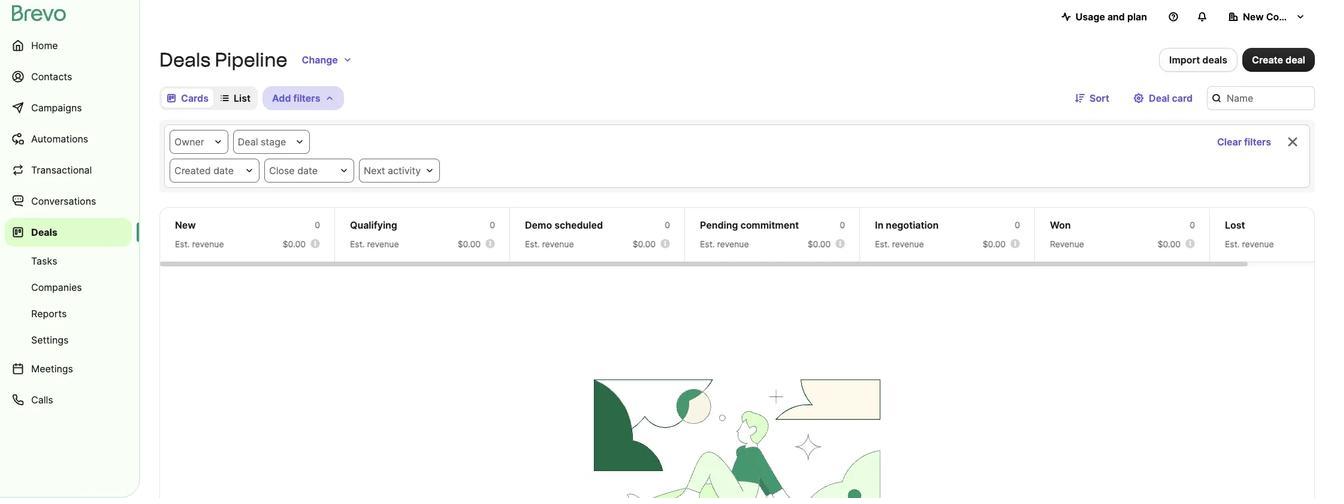 Task type: vqa. For each thing, say whether or not it's contained in the screenshot.


Task type: describe. For each thing, give the bounding box(es) containing it.
revenue for in negotiation
[[892, 239, 924, 249]]

transactional
[[31, 164, 92, 176]]

6 est. from the left
[[1225, 239, 1240, 249]]

sort
[[1090, 92, 1110, 104]]

stage
[[261, 136, 286, 148]]

est. for in negotiation
[[875, 239, 890, 249]]

$0.00 for in negotiation
[[983, 239, 1006, 249]]

deal for deal card
[[1149, 92, 1170, 104]]

in
[[875, 219, 884, 231]]

commitment
[[741, 219, 799, 231]]

in negotiation
[[875, 219, 939, 231]]

date for created date
[[213, 165, 234, 177]]

list button
[[216, 89, 255, 108]]

lost
[[1225, 219, 1245, 231]]

and
[[1108, 11, 1125, 23]]

list
[[234, 92, 251, 104]]

est. for demo scheduled
[[525, 239, 540, 249]]

qualifying
[[350, 219, 397, 231]]

new company
[[1243, 11, 1311, 23]]

reports link
[[5, 302, 132, 326]]

$0.00 for won
[[1158, 239, 1181, 249]]

close date button
[[264, 159, 354, 183]]

calls
[[31, 394, 53, 406]]

est. revenue for qualifying
[[350, 239, 399, 249]]

create
[[1252, 54, 1283, 66]]

usage and plan button
[[1052, 5, 1157, 29]]

new for new
[[175, 219, 196, 231]]

reports
[[31, 308, 67, 320]]

meetings
[[31, 363, 73, 375]]

new company button
[[1219, 5, 1315, 29]]

deal card
[[1149, 92, 1193, 104]]

create deal
[[1252, 54, 1306, 66]]

automations link
[[5, 125, 132, 153]]

created date
[[174, 165, 234, 177]]

revenue
[[1050, 239, 1084, 249]]

clear filters
[[1217, 136, 1271, 148]]

create deal button
[[1243, 48, 1315, 72]]

pipeline
[[215, 49, 287, 71]]

companies
[[31, 282, 82, 294]]

settings link
[[5, 328, 132, 352]]

cards button
[[162, 89, 213, 108]]

negotiation
[[886, 219, 939, 231]]

deals pipeline
[[159, 49, 287, 71]]

$0.00 for qualifying
[[458, 239, 481, 249]]

revenue for new
[[192, 239, 224, 249]]

cards
[[181, 92, 209, 104]]

filters for clear filters
[[1244, 136, 1271, 148]]

revenue for pending commitment
[[717, 239, 749, 249]]

conversations
[[31, 195, 96, 207]]

activity
[[388, 165, 421, 177]]

pending
[[700, 219, 738, 231]]

card
[[1172, 92, 1193, 104]]

6 revenue from the left
[[1242, 239, 1274, 249]]

created date button
[[170, 159, 260, 183]]

Name search field
[[1207, 86, 1315, 110]]

companies link
[[5, 276, 132, 300]]

usage and plan
[[1076, 11, 1147, 23]]

change button
[[292, 48, 362, 72]]

contacts link
[[5, 62, 132, 91]]

est. for pending commitment
[[700, 239, 715, 249]]

meetings link
[[5, 355, 132, 384]]

deals
[[1203, 54, 1228, 66]]

clear
[[1217, 136, 1242, 148]]

0 for in negotiation
[[1015, 220, 1020, 230]]

date for close date
[[297, 165, 318, 177]]

pending commitment
[[700, 219, 799, 231]]

owner button
[[170, 130, 228, 154]]



Task type: locate. For each thing, give the bounding box(es) containing it.
deal card button
[[1124, 86, 1202, 110]]

5 0 from the left
[[1015, 220, 1020, 230]]

import
[[1169, 54, 1200, 66]]

home
[[31, 40, 58, 52]]

filters right add in the left of the page
[[293, 92, 320, 104]]

5 est. from the left
[[875, 239, 890, 249]]

3 0 from the left
[[665, 220, 670, 230]]

2 date from the left
[[297, 165, 318, 177]]

revenue for demo scheduled
[[542, 239, 574, 249]]

2 est. revenue from the left
[[350, 239, 399, 249]]

1 horizontal spatial new
[[1243, 11, 1264, 23]]

deals
[[159, 49, 210, 71], [31, 227, 57, 239]]

0 for new
[[315, 220, 320, 230]]

1 horizontal spatial filters
[[1244, 136, 1271, 148]]

1 $0.00 from the left
[[283, 239, 306, 249]]

import deals
[[1169, 54, 1228, 66]]

0 left won
[[1015, 220, 1020, 230]]

4 revenue from the left
[[717, 239, 749, 249]]

demo scheduled
[[525, 219, 603, 231]]

1 vertical spatial deals
[[31, 227, 57, 239]]

deals for deals
[[31, 227, 57, 239]]

est. revenue for pending commitment
[[700, 239, 749, 249]]

1 date from the left
[[213, 165, 234, 177]]

deal stage
[[238, 136, 286, 148]]

contacts
[[31, 71, 72, 83]]

3 $0.00 from the left
[[633, 239, 656, 249]]

filters
[[293, 92, 320, 104], [1244, 136, 1271, 148]]

demo
[[525, 219, 552, 231]]

company
[[1266, 11, 1311, 23]]

add
[[272, 92, 291, 104]]

date right created
[[213, 165, 234, 177]]

$0.00 for new
[[283, 239, 306, 249]]

revenue
[[192, 239, 224, 249], [367, 239, 399, 249], [542, 239, 574, 249], [717, 239, 749, 249], [892, 239, 924, 249], [1242, 239, 1274, 249]]

6 0 from the left
[[1190, 220, 1195, 230]]

settings
[[31, 334, 69, 346]]

deals for deals pipeline
[[159, 49, 210, 71]]

1 vertical spatial filters
[[1244, 136, 1271, 148]]

next
[[364, 165, 385, 177]]

4 est. from the left
[[700, 239, 715, 249]]

campaigns
[[31, 102, 82, 114]]

3 est. revenue from the left
[[525, 239, 574, 249]]

add filters button
[[263, 86, 344, 110]]

deal inside deal card button
[[1149, 92, 1170, 104]]

new left company
[[1243, 11, 1264, 23]]

date
[[213, 165, 234, 177], [297, 165, 318, 177]]

5 revenue from the left
[[892, 239, 924, 249]]

1 vertical spatial new
[[175, 219, 196, 231]]

est. revenue
[[175, 239, 224, 249], [350, 239, 399, 249], [525, 239, 574, 249], [700, 239, 749, 249], [875, 239, 924, 249], [1225, 239, 1274, 249]]

automations
[[31, 133, 88, 145]]

owner
[[174, 136, 204, 148]]

new for new company
[[1243, 11, 1264, 23]]

4 est. revenue from the left
[[700, 239, 749, 249]]

1 vertical spatial deal
[[238, 136, 258, 148]]

deal for deal stage
[[238, 136, 258, 148]]

0 horizontal spatial new
[[175, 219, 196, 231]]

conversations link
[[5, 187, 132, 216]]

0 horizontal spatial deal
[[238, 136, 258, 148]]

campaigns link
[[5, 94, 132, 122]]

1 horizontal spatial deal
[[1149, 92, 1170, 104]]

deals link
[[5, 218, 132, 247]]

est. revenue for demo scheduled
[[525, 239, 574, 249]]

3 revenue from the left
[[542, 239, 574, 249]]

0 for won
[[1190, 220, 1195, 230]]

deal
[[1286, 54, 1306, 66]]

won
[[1050, 219, 1071, 231]]

sort button
[[1066, 86, 1119, 110]]

0
[[315, 220, 320, 230], [490, 220, 495, 230], [665, 220, 670, 230], [840, 220, 845, 230], [1015, 220, 1020, 230], [1190, 220, 1195, 230]]

0 for qualifying
[[490, 220, 495, 230]]

0 vertical spatial deal
[[1149, 92, 1170, 104]]

4 0 from the left
[[840, 220, 845, 230]]

$0.00
[[283, 239, 306, 249], [458, 239, 481, 249], [633, 239, 656, 249], [808, 239, 831, 249], [983, 239, 1006, 249], [1158, 239, 1181, 249]]

next activity
[[364, 165, 421, 177]]

new down created
[[175, 219, 196, 231]]

0 left "in"
[[840, 220, 845, 230]]

add filters
[[272, 92, 320, 104]]

usage
[[1076, 11, 1105, 23]]

created
[[174, 165, 211, 177]]

filters for add filters
[[293, 92, 320, 104]]

1 est. revenue from the left
[[175, 239, 224, 249]]

6 $0.00 from the left
[[1158, 239, 1181, 249]]

1 revenue from the left
[[192, 239, 224, 249]]

3 est. from the left
[[525, 239, 540, 249]]

filters right clear
[[1244, 136, 1271, 148]]

0 left demo at left top
[[490, 220, 495, 230]]

deals up 'cards' button
[[159, 49, 210, 71]]

tasks link
[[5, 249, 132, 273]]

0 for demo scheduled
[[665, 220, 670, 230]]

est. revenue for in negotiation
[[875, 239, 924, 249]]

2 est. from the left
[[350, 239, 365, 249]]

2 revenue from the left
[[367, 239, 399, 249]]

scheduled
[[555, 219, 603, 231]]

6 est. revenue from the left
[[1225, 239, 1274, 249]]

close
[[269, 165, 295, 177]]

deal left card
[[1149, 92, 1170, 104]]

deal stage button
[[233, 130, 310, 154]]

deal left stage
[[238, 136, 258, 148]]

2 $0.00 from the left
[[458, 239, 481, 249]]

0 left 'pending'
[[665, 220, 670, 230]]

clear filters button
[[1208, 130, 1281, 154]]

est.
[[175, 239, 190, 249], [350, 239, 365, 249], [525, 239, 540, 249], [700, 239, 715, 249], [875, 239, 890, 249], [1225, 239, 1240, 249]]

0 vertical spatial filters
[[293, 92, 320, 104]]

0 for pending commitment
[[840, 220, 845, 230]]

$0.00 for pending commitment
[[808, 239, 831, 249]]

home link
[[5, 31, 132, 60]]

0 horizontal spatial deals
[[31, 227, 57, 239]]

change
[[302, 54, 338, 66]]

next activity button
[[359, 159, 440, 183]]

0 left lost
[[1190, 220, 1195, 230]]

0 horizontal spatial date
[[213, 165, 234, 177]]

est. for qualifying
[[350, 239, 365, 249]]

2 0 from the left
[[490, 220, 495, 230]]

4 $0.00 from the left
[[808, 239, 831, 249]]

1 horizontal spatial date
[[297, 165, 318, 177]]

1 est. from the left
[[175, 239, 190, 249]]

5 est. revenue from the left
[[875, 239, 924, 249]]

import deals button
[[1159, 48, 1238, 72]]

close date
[[269, 165, 318, 177]]

date inside close date popup button
[[297, 165, 318, 177]]

new
[[1243, 11, 1264, 23], [175, 219, 196, 231]]

deal
[[1149, 92, 1170, 104], [238, 136, 258, 148]]

$0.00 for demo scheduled
[[633, 239, 656, 249]]

deals up 'tasks'
[[31, 227, 57, 239]]

0 horizontal spatial filters
[[293, 92, 320, 104]]

calls link
[[5, 386, 132, 415]]

date right close
[[297, 165, 318, 177]]

5 $0.00 from the left
[[983, 239, 1006, 249]]

plan
[[1127, 11, 1147, 23]]

1 0 from the left
[[315, 220, 320, 230]]

0 down close date popup button
[[315, 220, 320, 230]]

date inside created date popup button
[[213, 165, 234, 177]]

1 horizontal spatial deals
[[159, 49, 210, 71]]

est. for new
[[175, 239, 190, 249]]

est. revenue for new
[[175, 239, 224, 249]]

revenue for qualifying
[[367, 239, 399, 249]]

0 vertical spatial new
[[1243, 11, 1264, 23]]

deal inside 'deal stage' popup button
[[238, 136, 258, 148]]

0 vertical spatial deals
[[159, 49, 210, 71]]

transactional link
[[5, 156, 132, 185]]

tasks
[[31, 255, 57, 267]]

new inside new company 'button'
[[1243, 11, 1264, 23]]



